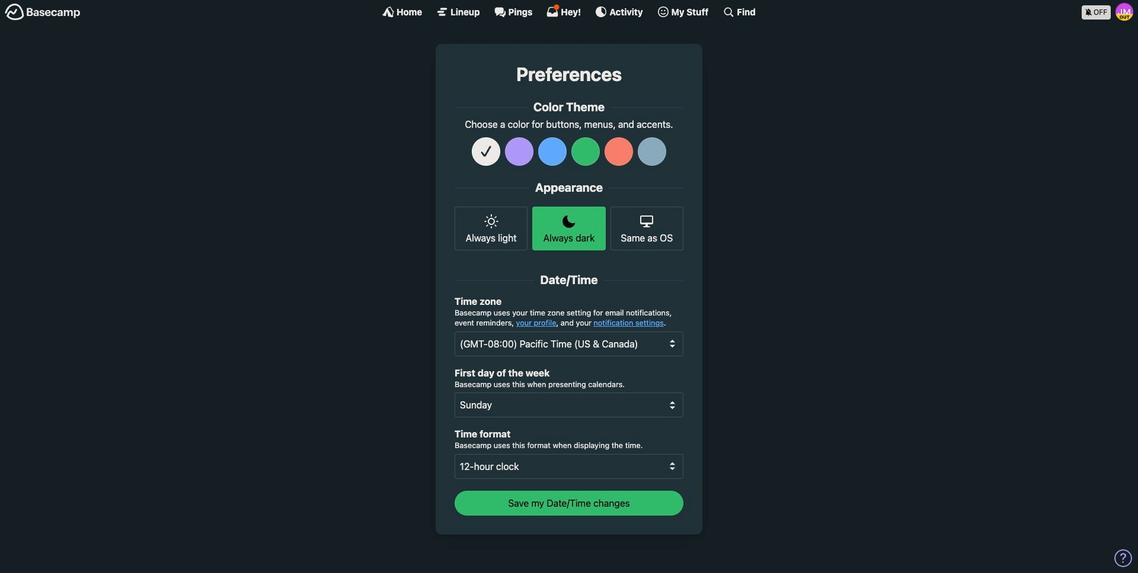 Task type: vqa. For each thing, say whether or not it's contained in the screenshot.
Lineup
no



Task type: locate. For each thing, give the bounding box(es) containing it.
None submit
[[455, 491, 684, 516]]

switch accounts image
[[5, 3, 81, 21]]



Task type: describe. For each thing, give the bounding box(es) containing it.
main element
[[0, 0, 1138, 23]]

jer mill image
[[1116, 3, 1134, 21]]

keyboard shortcut: ⌘ + / image
[[723, 6, 735, 18]]



